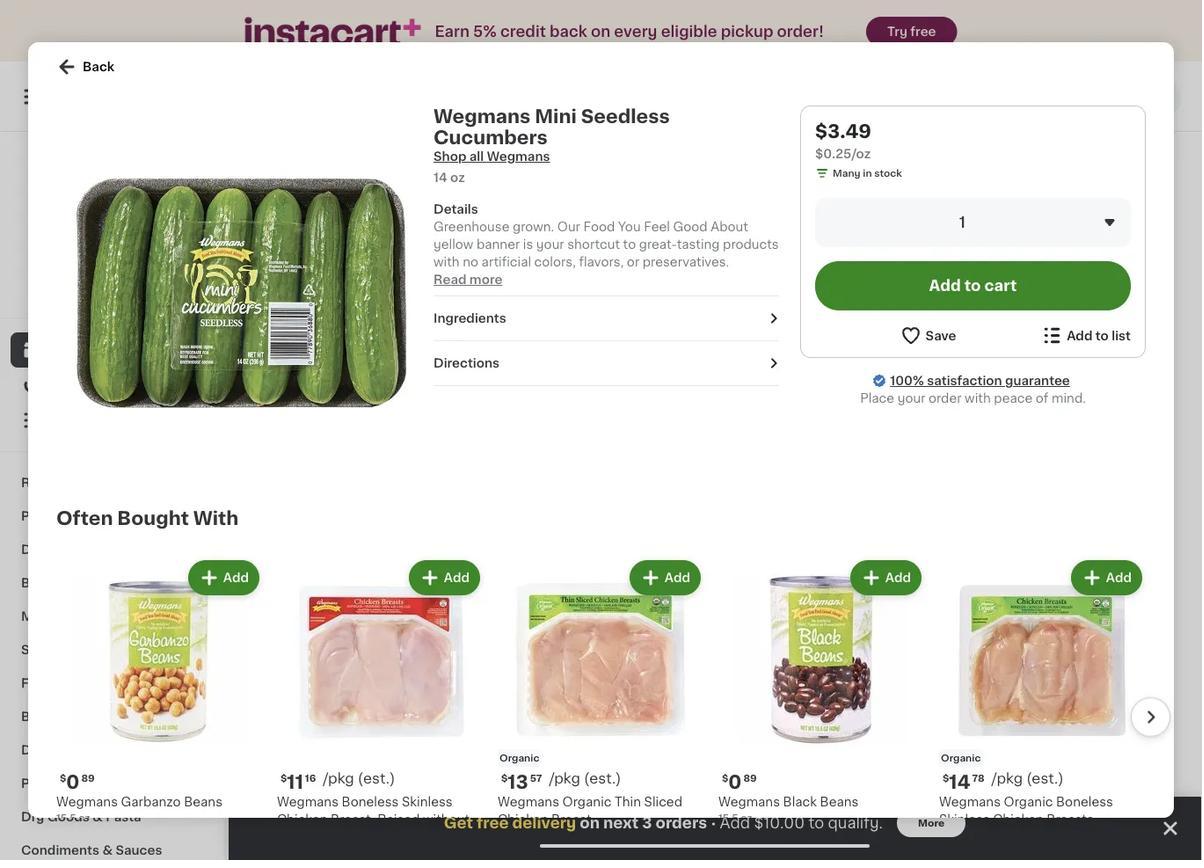 Task type: locate. For each thing, give the bounding box(es) containing it.
wegmans inside wegmans oven roasted off the bone turkey breast
[[876, 745, 937, 758]]

skinless down count,
[[402, 796, 453, 808]]

product group containing 14
[[940, 557, 1146, 860]]

antibiotics
[[277, 831, 344, 844]]

on right back
[[591, 24, 611, 39]]

/pkg (est.) up wegmans organic boneless skinless chicken breasts
[[992, 771, 1064, 786]]

onions
[[1070, 371, 1114, 383]]

your up the colors,
[[537, 238, 565, 251]]

stock for wegmans organic large brown eggs, 12 count, cage free
[[476, 815, 504, 825]]

1 horizontal spatial 100%
[[890, 375, 925, 387]]

skinless inside the wegmans boneless skinless chicken breast, raised without antibiotics
[[402, 796, 453, 808]]

shop link
[[11, 333, 214, 368]]

food
[[584, 221, 615, 233]]

bananas, inside bananas, sold by the each $0.59 / lb about 0.37 lb each
[[264, 745, 320, 758]]

wegmans mini seedless cucumbers image
[[70, 120, 413, 462]]

bananas, for bananas, sold by the each
[[264, 19, 320, 31]]

organic inside wegmans organic thin sliced chicken breast
[[563, 796, 612, 808]]

thin
[[615, 796, 641, 808]]

1 horizontal spatial beans
[[820, 796, 859, 808]]

0 horizontal spatial your
[[537, 238, 565, 251]]

15.5 inside 'wegmans garbanzo beans 15.5 oz'
[[56, 813, 76, 823]]

1 vertical spatial 11
[[287, 773, 303, 791]]

2 roasted from the left
[[876, 763, 928, 775]]

beans inside 'wegmans garbanzo beans 15.5 oz'
[[184, 796, 223, 808]]

1 vertical spatial $0.22 each (estimated) element
[[264, 720, 403, 743]]

lb up 0.37
[[302, 780, 311, 790]]

0 horizontal spatial satisfaction
[[74, 275, 133, 285]]

/
[[906, 405, 910, 415], [295, 780, 299, 790]]

0 vertical spatial 49
[[288, 348, 301, 358]]

each down save
[[916, 346, 951, 360]]

100% down higher
[[45, 275, 72, 285]]

sold inside bananas, sold by the each $0.59 / lb about 0.37 lb each
[[323, 745, 351, 758]]

1 vertical spatial 16
[[305, 774, 316, 783]]

89 down the 'deli' link
[[81, 774, 95, 783]]

(est.) up $11.16 per package (estimated) element on the bottom of page
[[347, 721, 384, 735]]

it
[[77, 379, 86, 392]]

0 left 79
[[427, 347, 440, 366]]

lb right 0.37
[[319, 794, 328, 804]]

chicken down gal
[[993, 814, 1044, 826]]

2 horizontal spatial lb
[[913, 405, 922, 415]]

order
[[929, 392, 962, 405]]

chicken inside wegmans organic thin sliced chicken breast
[[498, 814, 549, 826]]

100% satisfaction guarantee up place your order with peace of mind.
[[890, 375, 1071, 387]]

each
[[916, 346, 951, 360], [423, 388, 448, 398], [308, 721, 343, 735], [331, 794, 355, 804]]

on inside treatment tracker modal dialog
[[580, 816, 600, 831]]

59 right the 5
[[441, 723, 454, 733]]

shop
[[434, 150, 467, 163], [49, 344, 82, 356]]

11
[[733, 722, 749, 740], [287, 773, 303, 791]]

& left sauces
[[102, 845, 113, 857]]

sold inside bananas, sold by the each
[[323, 19, 351, 31]]

1 vertical spatial shop
[[49, 344, 82, 356]]

$ inside $ 13 57
[[501, 774, 508, 783]]

chicken down free on the bottom of the page
[[498, 814, 549, 826]]

more button
[[897, 809, 966, 838]]

place your order with peace of mind.
[[861, 392, 1086, 405]]

1 15.5 from the left
[[56, 813, 76, 823]]

cucumbers inside wegmans mini seedless cucumbers shop all wegmans 14 oz
[[434, 128, 548, 146]]

0 horizontal spatial chicken
[[277, 814, 328, 826]]

the up $11.16 per package (estimated) element on the bottom of page
[[373, 745, 394, 758]]

many in stock down turkey
[[893, 815, 963, 825]]

1 vertical spatial 100% satisfaction guarantee
[[890, 375, 1071, 387]]

15.5 for wegmans black beans
[[719, 813, 739, 823]]

0 horizontal spatial 0
[[66, 773, 80, 791]]

eggs,
[[497, 763, 531, 775]]

15.5 inside wegmans black beans 15.5 oz
[[719, 813, 739, 823]]

0 horizontal spatial 49
[[288, 348, 301, 358]]

beans right garbanzo
[[184, 796, 223, 808]]

many for wegmans organic large brown eggs, 12 count, cage free
[[434, 815, 462, 825]]

2 vertical spatial mini
[[635, 745, 661, 758]]

& left pasta
[[93, 811, 103, 823]]

/pkg inside $11.16 per package (estimated) element
[[323, 771, 354, 786]]

in down off
[[923, 815, 932, 825]]

$2.29
[[876, 405, 904, 415]]

0 vertical spatial shop
[[434, 150, 467, 163]]

$0.22 each (estimated) element up bananas, sold by the each $0.59 / lb about 0.37 lb each
[[264, 720, 403, 743]]

& left eggs
[[58, 544, 69, 556]]

0 vertical spatial $ 3 49
[[267, 347, 301, 366]]

$1.40 each (estimated) element
[[876, 345, 1015, 368]]

each inside bananas, sold by the each
[[264, 36, 295, 49]]

1 vertical spatial item carousel region
[[32, 550, 1171, 860]]

oz inside 'wegmans garbanzo beans 15.5 oz'
[[79, 813, 90, 823]]

1 vertical spatial mini
[[329, 371, 355, 383]]

0 left the foods
[[66, 773, 80, 791]]

shop left the all
[[434, 150, 467, 163]]

0 horizontal spatial $ 3 49
[[267, 347, 301, 366]]

1 sold from the top
[[323, 19, 351, 31]]

many for wegmans milk, vitamin d, whole
[[1046, 798, 1074, 807]]

$ 14 78
[[943, 773, 985, 791]]

1 horizontal spatial 15.5
[[719, 813, 739, 823]]

1 boneless from the left
[[342, 796, 399, 808]]

/pkg right 12
[[549, 771, 581, 786]]

16 up 0.37
[[305, 774, 316, 783]]

0 horizontal spatial with
[[434, 256, 460, 268]]

(est.) inside $13.57 per package (estimated) element
[[584, 771, 622, 786]]

the for bananas, sold by the each $0.59 / lb about 0.37 lb each
[[373, 745, 394, 758]]

free inside treatment tracker modal dialog
[[477, 816, 509, 831]]

many in stock down the $0.25/oz
[[833, 168, 903, 178]]

11 up 34
[[733, 722, 749, 740]]

1 horizontal spatial 89
[[744, 774, 757, 783]]

by for bananas, sold by the each
[[354, 19, 370, 31]]

about down $0.59
[[264, 794, 293, 804]]

0 horizontal spatial about
[[264, 794, 293, 804]]

/pkg inside $14.78 per package (estimated) element
[[992, 771, 1023, 786]]

each inside bananas, sold by the each $0.59 / lb about 0.37 lb each
[[331, 794, 355, 804]]

about up products
[[711, 221, 749, 233]]

0 horizontal spatial 15.5
[[56, 813, 76, 823]]

1 vertical spatial free
[[477, 816, 509, 831]]

lb
[[913, 405, 922, 415], [302, 780, 311, 790], [319, 794, 328, 804]]

(est.) up broccoli
[[955, 346, 992, 360]]

many down turkey
[[893, 815, 921, 825]]

1 vertical spatial 100%
[[890, 375, 925, 387]]

details
[[434, 203, 478, 216]]

many in stock up "breasts"
[[1046, 798, 1116, 807]]

0 vertical spatial $0.22 each (estimated) element
[[264, 0, 403, 16]]

satisfaction up place your order with peace of mind.
[[928, 375, 1003, 387]]

1 vertical spatial breast
[[552, 814, 592, 826]]

16 left try
[[876, 36, 886, 46]]

1 horizontal spatial wegmans mini seedless cucumbers 14 oz
[[570, 745, 702, 790]]

wegmans inside "wegmans clementines, bagged"
[[570, 19, 631, 31]]

boneless down $11.16 per package (estimated) element on the bottom of page
[[342, 796, 399, 808]]

in up "breasts"
[[1076, 798, 1085, 807]]

lb down crowns
[[913, 405, 922, 415]]

2 chicken from the left
[[498, 814, 549, 826]]

0 79
[[427, 347, 454, 366]]

turkey
[[876, 781, 917, 793]]

boneless inside wegmans organic boneless skinless chicken breasts
[[1057, 796, 1114, 808]]

/pkg for 14
[[992, 771, 1023, 786]]

/pkg (est.) inside $11.16 per package (estimated) element
[[323, 771, 395, 786]]

free
[[911, 26, 937, 38], [477, 816, 509, 831]]

2 vertical spatial seedless
[[570, 763, 626, 775]]

1 vertical spatial each
[[264, 763, 295, 775]]

oz inside the strawberries 16 oz container
[[889, 36, 900, 46]]

wegmans logo image
[[73, 153, 151, 231]]

organic up eggs,
[[482, 745, 531, 758]]

in for wegmans organic large brown eggs, 12 count, cage free
[[465, 815, 474, 825]]

0 horizontal spatial skinless
[[402, 796, 453, 808]]

1 vertical spatial your
[[898, 392, 926, 405]]

2 59 from the left
[[1053, 723, 1067, 733]]

1 vertical spatial 3
[[580, 722, 592, 740]]

about inside bananas, sold by the each $0.59 / lb about 0.37 lb each
[[264, 794, 293, 804]]

1
[[960, 215, 966, 230], [886, 347, 894, 366], [1039, 347, 1047, 366], [417, 388, 421, 398], [1029, 405, 1033, 415], [1029, 780, 1033, 790]]

1 vertical spatial on
[[580, 816, 600, 831]]

2 89 from the left
[[744, 774, 757, 783]]

0 vertical spatial satisfaction
[[74, 275, 133, 285]]

many in stock for wegmans oven roasted off the bone turkey breast
[[893, 815, 963, 825]]

1 up add to cart
[[960, 215, 966, 230]]

1 horizontal spatial chicken
[[498, 814, 549, 826]]

89 right 34
[[744, 774, 757, 783]]

(scallions)
[[1029, 388, 1093, 401]]

15.5 for wegmans garbanzo beans
[[56, 813, 76, 823]]

satisfaction inside button
[[74, 275, 133, 285]]

free right try
[[911, 26, 937, 38]]

roasted inside wegmans oven roasted off the bone turkey breast
[[876, 763, 928, 775]]

with up read
[[434, 256, 460, 268]]

15.5 right •
[[719, 813, 739, 823]]

$ 0 89 up treatment tracker modal dialog
[[722, 773, 757, 791]]

1 horizontal spatial 11
[[733, 722, 749, 740]]

item carousel region
[[264, 136, 1167, 496], [32, 550, 1171, 860]]

2 beans from the left
[[820, 796, 859, 808]]

your inside 'details greenhouse grown.  our food you feel good about yellow banner is your shortcut to great-tasting products with no artificial colors, flavors, or preservatives. read more'
[[537, 238, 565, 251]]

$ 13 57
[[501, 773, 542, 791]]

shoppers
[[62, 293, 110, 302]]

2 horizontal spatial chicken
[[993, 814, 1044, 826]]

0 vertical spatial 3
[[274, 347, 286, 366]]

artificial
[[482, 256, 531, 268]]

many for wegmans oven roasted off the bone turkey breast
[[893, 815, 921, 825]]

skinless
[[402, 796, 453, 808], [940, 814, 990, 826]]

breast down $13.57 per package (estimated) element
[[552, 814, 592, 826]]

often
[[56, 509, 113, 527]]

dry goods & pasta link
[[11, 801, 214, 834]]

dry
[[21, 811, 44, 823]]

59
[[441, 723, 454, 733], [1053, 723, 1067, 733]]

deli link
[[11, 734, 214, 767]]

with down 100% satisfaction guarantee link on the top right of page
[[965, 392, 991, 405]]

2 horizontal spatial /pkg (est.)
[[992, 771, 1064, 786]]

2 sold from the top
[[323, 745, 351, 758]]

1 vertical spatial sold
[[323, 745, 351, 758]]

2 each from the top
[[264, 763, 295, 775]]

wegmans inside 'wegmans garbanzo beans 15.5 oz'
[[56, 796, 118, 808]]

3 chicken from the left
[[993, 814, 1044, 826]]

dairy & eggs link
[[11, 533, 214, 567]]

try free
[[888, 26, 937, 38]]

roasted up 34
[[723, 763, 775, 775]]

count,
[[417, 781, 458, 793]]

the inside bananas, sold by the each $0.59 / lb about 0.37 lb each
[[373, 745, 394, 758]]

& for snacks
[[70, 644, 80, 656]]

boneless inside the wegmans boneless skinless chicken breast, raised without antibiotics
[[342, 796, 399, 808]]

wegmans
[[487, 150, 550, 163]]

2 horizontal spatial 0
[[729, 773, 742, 791]]

89
[[81, 774, 95, 783], [744, 774, 757, 783]]

treatment tracker modal dialog
[[229, 797, 1203, 860]]

$ inside $ 14 78
[[943, 774, 950, 783]]

0 vertical spatial breast
[[920, 781, 961, 793]]

bananas,
[[264, 19, 320, 31], [469, 19, 526, 31], [264, 745, 320, 758]]

1 horizontal spatial with
[[965, 392, 991, 405]]

0 horizontal spatial guarantee
[[135, 275, 186, 285]]

the for bananas, sold by the each
[[373, 19, 394, 31]]

great-
[[639, 238, 677, 251]]

1 each from the top
[[264, 36, 295, 49]]

wegmans inside wegmans mini seedless cucumbers shop all wegmans 14 oz
[[434, 107, 531, 125]]

boneless
[[342, 796, 399, 808], [1057, 796, 1114, 808]]

0 vertical spatial sold
[[323, 19, 351, 31]]

(est.) inside $0.22 each (estimated) 'element'
[[347, 721, 384, 735]]

many down 0.37
[[282, 812, 309, 821]]

19
[[1048, 348, 1060, 358]]

& for condiments
[[102, 845, 113, 857]]

11 inside $11.16 per package (estimated) element
[[287, 773, 303, 791]]

(est.) for 14
[[1027, 771, 1064, 786]]

0 vertical spatial 11
[[733, 722, 749, 740]]

feel
[[644, 221, 670, 233]]

green
[[1029, 371, 1067, 383]]

/pkg
[[323, 771, 354, 786], [549, 771, 581, 786], [992, 771, 1023, 786]]

by inside bananas, sold by the each $0.59 / lb about 0.37 lb each
[[354, 745, 370, 758]]

2 /pkg from the left
[[549, 771, 581, 786]]

many up "breasts"
[[1046, 798, 1074, 807]]

about inside 'details greenhouse grown.  our food you feel good about yellow banner is your shortcut to great-tasting products with no artificial colors, flavors, or preservatives. read more'
[[711, 221, 749, 233]]

0 vertical spatial guarantee
[[135, 275, 186, 285]]

organic down gal
[[1004, 796, 1054, 808]]

& left candy
[[70, 644, 80, 656]]

breast inside wegmans organic thin sliced chicken breast
[[552, 814, 592, 826]]

1 vertical spatial /
[[295, 780, 299, 790]]

express icon image
[[245, 17, 421, 46]]

each inside 'element'
[[308, 721, 343, 735]]

condiments & sauces
[[21, 845, 162, 857]]

each up breast,
[[331, 794, 355, 804]]

beverages link
[[11, 567, 214, 600]]

save button
[[901, 325, 957, 347]]

1 horizontal spatial /pkg
[[549, 771, 581, 786]]

bananas, inside bananas, sold by the each
[[264, 19, 320, 31]]

0 vertical spatial with
[[434, 256, 460, 268]]

to down black
[[809, 816, 824, 831]]

1 inside wegmans milk, vitamin d, whole 1 gal
[[1029, 780, 1033, 790]]

in for wegmans mini seedless cucumbers
[[618, 798, 627, 807]]

is
[[523, 238, 533, 251]]

0 vertical spatial lb
[[913, 405, 922, 415]]

each right 22
[[308, 721, 343, 735]]

the down the oven
[[954, 763, 975, 775]]

1 horizontal spatial your
[[898, 392, 926, 405]]

0 horizontal spatial 16
[[305, 774, 316, 783]]

beans for wegmans black beans
[[820, 796, 859, 808]]

1 59 from the left
[[441, 723, 454, 733]]

59 inside $ 5 59
[[441, 723, 454, 733]]

1 /pkg (est.) from the left
[[323, 771, 395, 786]]

many down count,
[[434, 815, 462, 825]]

add to cart
[[930, 278, 1017, 293]]

1 beans from the left
[[184, 796, 223, 808]]

$0.59
[[264, 780, 293, 790]]

0 vertical spatial skinless
[[402, 796, 453, 808]]

0 up treatment tracker modal dialog
[[729, 773, 742, 791]]

0 for wegmans black beans
[[729, 773, 742, 791]]

$ 11 16
[[281, 773, 316, 791]]

bananas, inside organic bananas, bunch
[[469, 19, 526, 31]]

many
[[833, 168, 861, 178], [587, 798, 615, 807], [1046, 798, 1074, 807], [282, 812, 309, 821], [434, 815, 462, 825], [893, 815, 921, 825]]

in up next
[[618, 798, 627, 807]]

guarantee up save
[[135, 275, 186, 285]]

1 left gal
[[1029, 780, 1033, 790]]

1 down seeded
[[417, 388, 421, 398]]

shop up buy
[[49, 344, 82, 356]]

24
[[417, 798, 430, 807]]

$ 0 89 for wegmans black beans
[[722, 773, 757, 791]]

the inside bananas, sold by the each
[[373, 19, 394, 31]]

11 inside $ 11 wegmans plain roasted chicken, hot 34 oz
[[733, 722, 749, 740]]

$0.22 each (estimated) element containing each (est.)
[[264, 720, 403, 743]]

$13.57 per package (estimated) element
[[498, 771, 705, 793]]

1 vertical spatial wegmans mini seedless cucumbers 14 oz
[[570, 745, 702, 790]]

0 horizontal spatial 100% satisfaction guarantee
[[45, 275, 186, 285]]

2 by from the top
[[354, 745, 370, 758]]

0 horizontal spatial 11
[[287, 773, 303, 791]]

1 /pkg from the left
[[323, 771, 354, 786]]

free for try
[[911, 26, 937, 38]]

breast
[[920, 781, 961, 793], [552, 814, 592, 826]]

22
[[289, 723, 301, 733]]

wegmans organic thin sliced chicken breast
[[498, 796, 683, 826]]

on left next
[[580, 816, 600, 831]]

0 vertical spatial your
[[537, 238, 565, 251]]

roasted up turkey
[[876, 763, 928, 775]]

product group
[[264, 199, 403, 438], [417, 199, 556, 421], [570, 199, 709, 438], [723, 199, 862, 489], [876, 199, 1015, 453], [1029, 199, 1167, 438], [56, 557, 263, 846], [277, 557, 484, 860], [498, 557, 705, 860], [719, 557, 926, 846], [940, 557, 1146, 860], [264, 574, 403, 827], [417, 574, 556, 831], [570, 574, 709, 813], [723, 574, 862, 792], [876, 574, 1015, 831], [1029, 574, 1167, 813]]

1 chicken from the left
[[277, 814, 328, 826]]

0 horizontal spatial 3
[[274, 347, 286, 366]]

59 inside '$ 4 59'
[[1053, 723, 1067, 733]]

(est.) up thin
[[584, 771, 622, 786]]

None search field
[[252, 72, 561, 121]]

1 horizontal spatial shop
[[434, 150, 467, 163]]

0 vertical spatial 16
[[876, 36, 886, 46]]

oz inside wegmans mini seedless cucumbers shop all wegmans 14 oz
[[451, 172, 465, 184]]

0 horizontal spatial roasted
[[723, 763, 775, 775]]

3 /pkg from the left
[[992, 771, 1023, 786]]

$ 3 49
[[267, 347, 301, 366], [573, 722, 607, 740]]

(est.) for 11
[[358, 771, 395, 786]]

product group containing 13
[[498, 557, 705, 860]]

vegetables
[[323, 144, 433, 163]]

100% satisfaction guarantee up add shoppers club to save link
[[45, 275, 186, 285]]

satisfaction down higher than in-store prices
[[74, 275, 133, 285]]

back
[[83, 61, 114, 73]]

11 up 0.37
[[287, 773, 303, 791]]

meat & seafood
[[21, 611, 123, 623]]

2 $ 0 89 from the left
[[722, 773, 757, 791]]

strawberries,
[[1029, 19, 1110, 31]]

0 horizontal spatial boneless
[[342, 796, 399, 808]]

0 horizontal spatial with
[[193, 509, 239, 527]]

condiments
[[21, 845, 99, 857]]

chicken inside wegmans organic boneless skinless chicken breasts
[[993, 814, 1044, 826]]

15.5
[[56, 813, 76, 823], [719, 813, 739, 823]]

/pkg (est.) inside $13.57 per package (estimated) element
[[549, 771, 622, 786]]

1 horizontal spatial guarantee
[[1006, 375, 1071, 387]]

the inside wegmans oven roasted off the bone turkey breast
[[954, 763, 975, 775]]

breast down off
[[920, 781, 961, 793]]

$ 0 89 up "dry goods & pasta" at the left of page
[[60, 773, 95, 791]]

organic up the bunch
[[417, 19, 466, 31]]

2 $0.22 each (estimated) element from the top
[[264, 720, 403, 743]]

no
[[463, 256, 479, 268]]

/pkg inside $13.57 per package (estimated) element
[[549, 771, 581, 786]]

many in stock for wegmans organic large brown eggs, 12 count, cage free
[[434, 815, 504, 825]]

1 inside green onions (scallions) 1 bunch
[[1029, 405, 1033, 415]]

your up $2.29
[[898, 392, 926, 405]]

0 vertical spatial seedless
[[581, 107, 670, 125]]

chicken up antibiotics
[[277, 814, 328, 826]]

oz inside wegmans organic large brown eggs, 12 count, cage free 24 oz
[[432, 798, 443, 807]]

many in stock down cage
[[434, 815, 504, 825]]

1 89 from the left
[[81, 774, 95, 783]]

eggs
[[72, 544, 103, 556]]

many down $13.57 per package (estimated) element
[[587, 798, 615, 807]]

about
[[711, 221, 749, 233], [264, 794, 293, 804]]

2 /pkg (est.) from the left
[[549, 771, 622, 786]]

$0.22 each (estimated) element
[[264, 0, 403, 16], [264, 720, 403, 743]]

1 horizontal spatial boneless
[[1057, 796, 1114, 808]]

earn
[[435, 24, 470, 39]]

& right meat
[[57, 611, 67, 623]]

garbanzo
[[121, 796, 181, 808]]

2 vertical spatial the
[[954, 763, 975, 775]]

sold for bananas, sold by the each $0.59 / lb about 0.37 lb each
[[323, 745, 351, 758]]

breasts
[[1047, 814, 1094, 826]]

2 15.5 from the left
[[719, 813, 739, 823]]

goods
[[47, 811, 90, 823]]

higher
[[40, 257, 74, 267]]

1 vertical spatial by
[[354, 745, 370, 758]]

to down you
[[623, 238, 636, 251]]

each for bananas, sold by the each
[[264, 36, 295, 49]]

$ inside $ 11 16
[[281, 774, 287, 783]]

satisfaction
[[74, 275, 133, 285], [928, 375, 1003, 387]]

(est.) inside $11.16 per package (estimated) element
[[358, 771, 395, 786]]

beans for wegmans garbanzo beans
[[184, 796, 223, 808]]

0 vertical spatial each
[[264, 36, 295, 49]]

/pkg right 78
[[992, 771, 1023, 786]]

guarantee up of
[[1006, 375, 1071, 387]]

3 /pkg (est.) from the left
[[992, 771, 1064, 786]]

club
[[113, 293, 136, 302]]

the left earn
[[373, 19, 394, 31]]

1 vertical spatial with
[[193, 509, 239, 527]]

100% up crowns
[[890, 375, 925, 387]]

free right get at left bottom
[[477, 816, 509, 831]]

0 horizontal spatial breast
[[552, 814, 592, 826]]

wegmans inside $ 11 wegmans plain roasted chicken, hot 34 oz
[[723, 745, 784, 758]]

$ inside the $ 1 19
[[1032, 348, 1039, 358]]

1 roasted from the left
[[723, 763, 775, 775]]

1 horizontal spatial 16
[[876, 36, 886, 46]]

0 horizontal spatial /pkg
[[323, 771, 354, 786]]

$0.22 each (estimated) element up express icon
[[264, 0, 403, 16]]

bakery
[[21, 711, 66, 723]]

you
[[618, 221, 641, 233]]

14 inside wegmans mini seedless cucumbers shop all wegmans 14 oz
[[434, 172, 448, 184]]

1 by from the top
[[354, 19, 370, 31]]

with right "bought" at the bottom of the page
[[193, 509, 239, 527]]

boneless up "breasts"
[[1057, 796, 1114, 808]]

89 for wegmans garbanzo beans
[[81, 774, 95, 783]]

1 left the 19 on the top right
[[1039, 347, 1047, 366]]

0 horizontal spatial /
[[295, 780, 299, 790]]

/pkg (est.) up breast,
[[323, 771, 395, 786]]

(est.) inside $14.78 per package (estimated) element
[[1027, 771, 1064, 786]]

2 boneless from the left
[[1057, 796, 1114, 808]]

each down seeded
[[423, 388, 448, 398]]

1 horizontal spatial mini
[[535, 107, 577, 125]]

59 for 4
[[1053, 723, 1067, 733]]

1 horizontal spatial with
[[728, 373, 751, 383]]

11 for 11
[[287, 773, 303, 791]]

1 horizontal spatial /
[[906, 405, 910, 415]]

1 $ 0 89 from the left
[[60, 773, 95, 791]]

bagged
[[655, 36, 703, 49]]

0 horizontal spatial 59
[[441, 723, 454, 733]]

mini
[[535, 107, 577, 125], [329, 371, 355, 383], [635, 745, 661, 758]]

1 vertical spatial the
[[373, 745, 394, 758]]

1 vertical spatial lb
[[302, 780, 311, 790]]

15.5 up condiments
[[56, 813, 76, 823]]

0 horizontal spatial shop
[[49, 344, 82, 356]]

by inside bananas, sold by the each
[[354, 19, 370, 31]]

skinless down $ 14 78
[[940, 814, 990, 826]]

$4.99
[[795, 353, 832, 365]]

about for lb
[[264, 794, 293, 804]]

1 horizontal spatial /pkg (est.)
[[549, 771, 622, 786]]

2 horizontal spatial /pkg
[[992, 771, 1023, 786]]

0 vertical spatial free
[[911, 26, 937, 38]]

$ 1 19
[[1032, 347, 1060, 366]]

green onions (scallions) 1 bunch
[[1029, 371, 1114, 415]]

sold for bananas, sold by the each
[[323, 19, 351, 31]]

$ inside $ 5 59
[[420, 723, 427, 733]]

1 left 40
[[886, 347, 894, 366]]

1 inside $ 1 40 each (est.)
[[886, 347, 894, 366]]

1 inside field
[[960, 215, 966, 230]]

wegmans clementines, bagged
[[570, 19, 703, 49]]

1 horizontal spatial roasted
[[876, 763, 928, 775]]

bananas, sold by the each
[[264, 19, 394, 49]]

0 vertical spatial 100%
[[45, 275, 72, 285]]

1 horizontal spatial free
[[911, 26, 937, 38]]



Task type: vqa. For each thing, say whether or not it's contained in the screenshot.
the bottommost $4.19
no



Task type: describe. For each thing, give the bounding box(es) containing it.
oz inside wegmans black beans 15.5 oz
[[741, 813, 753, 823]]

wegmans inside wegmans organic boneless skinless chicken breasts
[[940, 796, 1001, 808]]

wegmans inside wegmans organic thin sliced chicken breast
[[498, 796, 560, 808]]

89 for wegmans black beans
[[744, 774, 757, 783]]

wegmans inside wegmans organic large brown eggs, 12 count, cage free 24 oz
[[417, 745, 478, 758]]

eligible
[[661, 24, 718, 39]]

beverages
[[21, 577, 88, 589]]

wegmans garbanzo beans 15.5 oz
[[56, 796, 223, 823]]

details button
[[434, 201, 779, 218]]

1 vertical spatial seedless
[[264, 388, 321, 401]]

skinless inside wegmans organic boneless skinless chicken breasts
[[940, 814, 990, 826]]

1 horizontal spatial 3
[[580, 722, 592, 740]]

many in stock down 0.37
[[282, 812, 351, 821]]

plain
[[787, 745, 817, 758]]

store
[[114, 257, 140, 267]]

1 inside seeded cucumbers 1 each
[[417, 388, 421, 398]]

stock for wegmans mini seedless cucumbers
[[629, 798, 657, 807]]

$0.25/oz
[[816, 148, 871, 160]]

good
[[673, 221, 708, 233]]

16 inside the strawberries 16 oz container
[[876, 36, 886, 46]]

greenhouse
[[434, 221, 510, 233]]

strawberries, family pack button
[[1029, 0, 1167, 87]]

roasted inside $ 11 wegmans plain roasted chicken, hot 34 oz
[[723, 763, 775, 775]]

1 field
[[816, 198, 1131, 247]]

/pkg (est.) for 11
[[323, 771, 395, 786]]

directions
[[434, 357, 500, 370]]

1 horizontal spatial $ 3 49
[[573, 722, 607, 740]]

$ inside $ 1 40 each (est.)
[[879, 348, 886, 358]]

chicken for 14
[[993, 814, 1044, 826]]

100% satisfaction guarantee inside button
[[45, 275, 186, 285]]

1 vertical spatial guarantee
[[1006, 375, 1071, 387]]

prepared foods
[[21, 778, 122, 790]]

often bought with
[[56, 509, 239, 527]]

item carousel region containing fresh vegetables
[[264, 136, 1167, 496]]

candy
[[83, 644, 125, 656]]

1 vertical spatial satisfaction
[[928, 375, 1003, 387]]

$3.49
[[816, 122, 872, 140]]

grown.
[[513, 221, 554, 233]]

to left cart
[[965, 278, 981, 293]]

$ 0 89 for wegmans garbanzo beans
[[60, 773, 95, 791]]

or
[[627, 256, 640, 268]]

in down 0.37
[[312, 812, 321, 821]]

bunch
[[1035, 405, 1067, 415]]

wegmans boneless skinless chicken breast, raised without antibiotics
[[277, 796, 470, 844]]

buy
[[49, 379, 74, 392]]

many down the $0.25/oz
[[833, 168, 861, 178]]

orders
[[656, 816, 707, 831]]

products
[[723, 238, 779, 251]]

wegmans milk, vitamin d, whole 1 gal
[[1029, 745, 1133, 790]]

yellow
[[434, 238, 474, 251]]

$11.16 per package (estimated) element
[[277, 771, 484, 793]]

1 vertical spatial with
[[965, 392, 991, 405]]

gal
[[1035, 780, 1050, 790]]

bananas, sold by the each $0.59 / lb about 0.37 lb each
[[264, 745, 394, 804]]

add to list
[[1067, 329, 1131, 342]]

organic inside wegmans organic large brown eggs, 12 count, cage free 24 oz
[[482, 745, 531, 758]]

free for get
[[477, 816, 509, 831]]

every
[[614, 24, 658, 39]]

product group containing each (est.)
[[264, 574, 403, 827]]

organic up $ 5 59
[[419, 703, 459, 712]]

in for wegmans oven roasted off the bone turkey breast
[[923, 815, 932, 825]]

with inside 'details greenhouse grown.  our food you feel good about yellow banner is your shortcut to great-tasting products with no artificial colors, flavors, or preservatives. read more'
[[434, 256, 460, 268]]

about for good
[[711, 221, 749, 233]]

organic up $ 14 78
[[941, 753, 981, 763]]

dairy
[[21, 544, 55, 556]]

product group containing 4
[[1029, 574, 1167, 813]]

d,
[[1078, 763, 1091, 775]]

again
[[89, 379, 124, 392]]

strawberries, family pack
[[1029, 19, 1159, 49]]

clementines,
[[570, 36, 652, 49]]

meat
[[21, 611, 54, 623]]

family
[[1113, 19, 1159, 31]]

add shoppers club to save link
[[40, 290, 185, 304]]

qualify.
[[828, 816, 883, 831]]

wegmans inside wegmans sugar bee apples
[[723, 19, 784, 31]]

black
[[783, 796, 817, 808]]

/pkg for 13
[[549, 771, 581, 786]]

(est.) inside $ 1 40 each (est.)
[[955, 346, 992, 360]]

apples
[[723, 36, 766, 49]]

wegmans organic large brown eggs, 12 count, cage free 24 oz
[[417, 745, 547, 807]]

credit
[[501, 24, 546, 39]]

wegmans inside wegmans black beans 15.5 oz
[[719, 796, 780, 808]]

chicken inside the wegmans boneless skinless chicken breast, raised without antibiotics
[[277, 814, 328, 826]]

back button
[[56, 56, 114, 77]]

4
[[1039, 722, 1052, 740]]

bananas, for bananas, sold by the each $0.59 / lb about 0.37 lb each
[[264, 745, 320, 758]]

dairy & eggs
[[21, 544, 103, 556]]

2 horizontal spatial mini
[[635, 745, 661, 758]]

$ inside $ 11 wegmans plain roasted chicken, hot 34 oz
[[726, 723, 733, 733]]

$14.78 per package (estimated) element
[[940, 771, 1146, 793]]

large
[[417, 763, 452, 775]]

fresh vegetables
[[264, 144, 433, 163]]

$ 5 59
[[420, 722, 454, 740]]

organic inside wegmans organic boneless skinless chicken breasts
[[1004, 796, 1054, 808]]

oz inside $ 11 wegmans plain roasted chicken, hot 34 oz
[[738, 780, 750, 790]]

wegmans inside wegmans milk, vitamin d, whole 1 gal
[[1029, 745, 1090, 758]]

1 horizontal spatial 0
[[427, 347, 440, 366]]

$ inside '$ 4 59'
[[1032, 723, 1039, 733]]

/ inside wegmans broccoli crowns $2.29 / lb
[[906, 405, 910, 415]]

product group containing 5
[[417, 574, 556, 831]]

wegmans link
[[73, 153, 151, 252]]

3 inside treatment tracker modal dialog
[[642, 816, 652, 831]]

many for wegmans mini seedless cucumbers
[[587, 798, 615, 807]]

to left "list"
[[1096, 329, 1109, 342]]

seeded
[[417, 371, 465, 383]]

in for wegmans milk, vitamin d, whole
[[1076, 798, 1085, 807]]

0 horizontal spatial wegmans mini seedless cucumbers 14 oz
[[264, 371, 396, 415]]

seeded cucumbers 1 each
[[417, 371, 540, 398]]

•
[[711, 816, 717, 830]]

$3.49 $0.25/oz
[[816, 122, 872, 160]]

shop inside wegmans mini seedless cucumbers shop all wegmans 14 oz
[[434, 150, 467, 163]]

wegmans sugar bee apples
[[723, 19, 851, 49]]

lb inside wegmans broccoli crowns $2.29 / lb
[[913, 405, 922, 415]]

get
[[444, 816, 473, 831]]

0 horizontal spatial lb
[[302, 780, 311, 790]]

organic up '13'
[[500, 753, 540, 763]]

34
[[723, 780, 736, 790]]

wegmans mini seedless cucumbers shop all wegmans 14 oz
[[434, 107, 670, 184]]

each inside $ 1 40 each (est.)
[[916, 346, 951, 360]]

view cart. items in cart: 0 image
[[1125, 86, 1146, 107]]

1 horizontal spatial 100% satisfaction guarantee
[[890, 375, 1071, 387]]

3 inside item carousel region
[[274, 347, 286, 366]]

to inside treatment tracker modal dialog
[[809, 816, 824, 831]]

buy it again link
[[11, 368, 214, 403]]

organic bananas, bunch
[[417, 19, 526, 49]]

0 horizontal spatial mini
[[329, 371, 355, 383]]

by for bananas, sold by the each $0.59 / lb about 0.37 lb each
[[354, 745, 370, 758]]

in down the $0.25/oz
[[863, 168, 872, 178]]

bought
[[117, 509, 189, 527]]

cart
[[985, 278, 1017, 293]]

59 for 5
[[441, 723, 454, 733]]

bee
[[826, 19, 851, 31]]

seedless inside wegmans mini seedless cucumbers shop all wegmans 14 oz
[[581, 107, 670, 125]]

each for bananas, sold by the each $0.59 / lb about 0.37 lb each
[[264, 763, 295, 775]]

wegmans black beans 15.5 oz
[[719, 796, 859, 823]]

/pkg (est.) for 13
[[549, 771, 622, 786]]

organic inside organic bananas, bunch
[[417, 19, 466, 31]]

0 vertical spatial on
[[591, 24, 611, 39]]

16 inside $ 11 16
[[305, 774, 316, 783]]

broccoli
[[940, 371, 991, 383]]

many in stock for wegmans milk, vitamin d, whole
[[1046, 798, 1116, 807]]

with inside the product group
[[728, 373, 751, 383]]

breast,
[[331, 814, 375, 826]]

stock for wegmans milk, vitamin d, whole
[[1088, 798, 1116, 807]]

11 for wegmans plain roasted chicken, hot
[[733, 722, 749, 740]]

pasta
[[106, 811, 141, 823]]

0 for wegmans garbanzo beans
[[66, 773, 80, 791]]

100% inside button
[[45, 275, 72, 285]]

to inside 'details greenhouse grown.  our food you feel good about yellow banner is your shortcut to great-tasting products with no artificial colors, flavors, or preservatives. read more'
[[623, 238, 636, 251]]

bunch
[[417, 36, 457, 49]]

5
[[427, 722, 439, 740]]

item carousel region containing 0
[[32, 550, 1171, 860]]

add to list button
[[1042, 325, 1131, 347]]

stock for wegmans oven roasted off the bone turkey breast
[[935, 815, 963, 825]]

sugar
[[787, 19, 823, 31]]

& for dairy
[[58, 544, 69, 556]]

place
[[861, 392, 895, 405]]

1 vertical spatial 49
[[594, 723, 607, 733]]

snacks
[[21, 644, 67, 656]]

/pkg (est.) for 14
[[992, 771, 1064, 786]]

/ inside bananas, sold by the each $0.59 / lb about 0.37 lb each
[[295, 780, 299, 790]]

57
[[530, 774, 542, 783]]

prepared
[[21, 778, 79, 790]]

79
[[442, 348, 454, 358]]

to left save
[[138, 293, 149, 302]]

guarantee inside button
[[135, 275, 186, 285]]

/pkg for 11
[[323, 771, 354, 786]]

1 horizontal spatial lb
[[319, 794, 328, 804]]

snacks & candy
[[21, 644, 125, 656]]

add inside treatment tracker modal dialog
[[720, 816, 751, 831]]

pack
[[1029, 36, 1063, 49]]

wegmans inside wegmans broccoli crowns $2.29 / lb
[[876, 371, 937, 383]]

78
[[973, 774, 985, 783]]

each inside seeded cucumbers 1 each
[[423, 388, 448, 398]]

(est.) for 13
[[584, 771, 622, 786]]

mini inside wegmans mini seedless cucumbers shop all wegmans 14 oz
[[535, 107, 577, 125]]

chicken for 13
[[498, 814, 549, 826]]

seafood
[[70, 611, 123, 623]]

peace
[[994, 392, 1033, 405]]

1 $0.22 each (estimated) element from the top
[[264, 0, 403, 16]]

cucumbers inside seeded cucumbers 1 each
[[468, 371, 540, 383]]

wegmans inside the wegmans boneless skinless chicken breast, raised without antibiotics
[[277, 796, 339, 808]]

card
[[790, 373, 813, 383]]

without
[[423, 814, 470, 826]]

& for meat
[[57, 611, 67, 623]]

whole
[[1094, 763, 1133, 775]]

product group containing reg. $4.99
[[723, 199, 862, 489]]

breast inside wegmans oven roasted off the bone turkey breast
[[920, 781, 961, 793]]

many in stock for wegmans mini seedless cucumbers
[[587, 798, 657, 807]]



